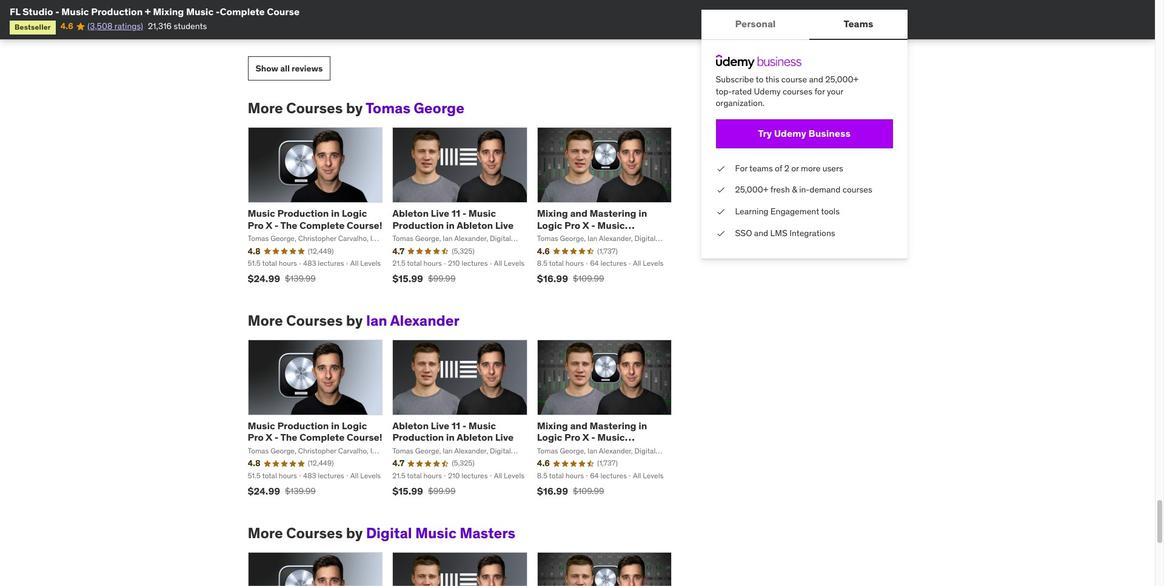 Task type: locate. For each thing, give the bounding box(es) containing it.
1 483 from the top
[[303, 259, 316, 268]]

0 vertical spatial music production in logic pro x - the complete course! link
[[248, 208, 382, 231]]

51.5 total hours
[[248, 259, 297, 268], [248, 472, 297, 481]]

1 music production in logic pro x - the complete course! tomas george, christopher carvalho, ian alexander, digital music masters from the top
[[248, 208, 382, 253]]

course!
[[347, 219, 382, 231], [347, 432, 382, 444]]

1 mixing and mastering in logic pro x - music production guide link from the top
[[537, 208, 647, 243]]

xsmall image
[[716, 163, 725, 175], [716, 206, 725, 218], [716, 228, 725, 240]]

1 vertical spatial $16.99 $109.99
[[537, 486, 604, 498]]

carvalho, for ian
[[338, 447, 369, 456]]

2 64 from the top
[[590, 472, 599, 481]]

business
[[809, 127, 851, 140]]

2 5325 reviews element from the top
[[452, 459, 475, 469]]

0 vertical spatial ableton live 11 - music production in ableton live tomas george, ian alexander, digital music masters
[[392, 208, 514, 253]]

8.5 for more courses by tomas george
[[537, 259, 547, 268]]

0 vertical spatial 51.5 total hours
[[248, 259, 297, 268]]

$16.99
[[537, 273, 568, 285], [537, 486, 568, 498]]

hours
[[279, 259, 297, 268], [424, 259, 442, 268], [566, 259, 584, 268], [279, 472, 297, 481], [424, 472, 442, 481], [566, 472, 584, 481]]

51.5
[[248, 259, 261, 268], [248, 472, 261, 481]]

1 vertical spatial $16.99
[[537, 486, 568, 498]]

udemy
[[754, 86, 781, 97], [774, 127, 806, 140]]

3 courses from the top
[[286, 524, 343, 543]]

2 mastering from the top
[[590, 420, 636, 432]]

0 vertical spatial tomas george, ian alexander, digital music masters
[[537, 234, 656, 253]]

2 (12,449) from the top
[[308, 459, 334, 468]]

1 mastering from the top
[[590, 208, 636, 220]]

1 vertical spatial $15.99 $99.99
[[392, 486, 456, 498]]

students
[[174, 21, 207, 32]]

complete
[[220, 5, 265, 18], [300, 219, 345, 231], [300, 432, 345, 444]]

xsmall image
[[716, 185, 725, 196]]

1 vertical spatial 4.8
[[248, 459, 261, 470]]

0 vertical spatial $15.99 $99.99
[[392, 273, 456, 285]]

courses
[[783, 86, 813, 97], [843, 185, 872, 195]]

1 vertical spatial $139.99
[[285, 486, 316, 497]]

0 vertical spatial 21.5 total hours
[[392, 259, 442, 268]]

2 ableton live 11 - music production in ableton live link from the top
[[392, 420, 514, 444]]

the for more courses by ian alexander
[[280, 432, 297, 444]]

2 (5,325) from the top
[[452, 459, 475, 468]]

2 $15.99 $99.99 from the top
[[392, 486, 456, 498]]

0 horizontal spatial courses
[[783, 86, 813, 97]]

1 christopher from the top
[[298, 234, 336, 243]]

1 courses from the top
[[286, 99, 343, 118]]

0 vertical spatial $109.99
[[573, 274, 604, 284]]

$15.99 $99.99 up alexander
[[392, 273, 456, 285]]

more for more courses by digital music masters
[[248, 524, 283, 543]]

masters
[[327, 244, 353, 253], [413, 244, 439, 253], [558, 244, 584, 253], [327, 457, 353, 466], [413, 457, 439, 466], [558, 457, 584, 466], [460, 524, 515, 543]]

0 vertical spatial christopher
[[298, 234, 336, 243]]

all levels for 1737 reviews element related to more courses by ian alexander
[[633, 472, 664, 481]]

by
[[346, 99, 363, 118], [346, 312, 363, 331], [346, 524, 363, 543]]

3 by from the top
[[346, 524, 363, 543]]

courses for ian
[[286, 312, 343, 331]]

2 4.8 from the top
[[248, 459, 261, 470]]

mixing and mastering in logic pro x - music production guide link
[[537, 208, 647, 243], [537, 420, 647, 456]]

1 12449 reviews element from the top
[[308, 247, 334, 257]]

0 vertical spatial 210 lectures
[[448, 259, 488, 268]]

0 vertical spatial courses
[[286, 99, 343, 118]]

$15.99 $99.99
[[392, 273, 456, 285], [392, 486, 456, 498]]

0 vertical spatial 4.7
[[392, 246, 405, 257]]

1 vertical spatial 21.5 total hours
[[392, 472, 442, 481]]

1737 reviews element
[[597, 247, 618, 257], [597, 459, 618, 469]]

udemy inside subscribe to this course and 25,000+ top‑rated udemy courses for your organization.
[[754, 86, 781, 97]]

3 xsmall image from the top
[[716, 228, 725, 240]]

1 $16.99 $109.99 from the top
[[537, 273, 604, 285]]

1 carvalho, from the top
[[338, 234, 369, 243]]

1 8.5 total hours from the top
[[537, 259, 584, 268]]

5325 reviews element for more courses by ian alexander
[[452, 459, 475, 469]]

2 carvalho, from the top
[[338, 447, 369, 456]]

$99.99 for alexander
[[428, 486, 456, 497]]

1 64 lectures from the top
[[590, 259, 627, 268]]

25,000+ up learning
[[735, 185, 768, 195]]

$99.99 for george
[[428, 274, 456, 284]]

course! for tomas george
[[347, 219, 382, 231]]

and
[[809, 74, 823, 85], [570, 208, 588, 220], [754, 228, 768, 239], [570, 420, 588, 432]]

0 vertical spatial 11
[[452, 208, 460, 220]]

1 vertical spatial 8.5
[[537, 472, 547, 481]]

2 vertical spatial more
[[248, 524, 283, 543]]

all levels for tomas's 12449 reviews 'element'
[[350, 259, 381, 268]]

2 210 lectures from the top
[[448, 472, 488, 481]]

2 mixing and mastering in logic pro x - music production guide from the top
[[537, 420, 647, 456]]

1 4.8 from the top
[[248, 246, 261, 257]]

1 vertical spatial course!
[[347, 432, 382, 444]]

483 for tomas george
[[303, 259, 316, 268]]

1 course! from the top
[[347, 219, 382, 231]]

logic
[[342, 208, 367, 220], [537, 219, 562, 231], [342, 420, 367, 432], [537, 432, 562, 444]]

0 vertical spatial 25,000+
[[825, 74, 859, 85]]

0 vertical spatial 64
[[590, 259, 599, 268]]

210 lectures for ian alexander
[[448, 472, 488, 481]]

1 vertical spatial music production in logic pro x - the complete course! link
[[248, 420, 382, 444]]

mastering
[[590, 208, 636, 220], [590, 420, 636, 432]]

0 vertical spatial 483 lectures
[[303, 259, 344, 268]]

(12,449)
[[308, 247, 334, 256], [308, 459, 334, 468]]

25,000+ up the your on the right
[[825, 74, 859, 85]]

0 vertical spatial mixing
[[153, 5, 184, 18]]

1 vertical spatial by
[[346, 312, 363, 331]]

and inside subscribe to this course and 25,000+ top‑rated udemy courses for your organization.
[[809, 74, 823, 85]]

$15.99 for alexander
[[392, 486, 423, 498]]

0 vertical spatial 483
[[303, 259, 316, 268]]

4.7 for tomas
[[392, 246, 405, 257]]

8.5 total hours
[[537, 259, 584, 268], [537, 472, 584, 481]]

1 $15.99 $99.99 from the top
[[392, 273, 456, 285]]

udemy down this
[[754, 86, 781, 97]]

2 64 lectures from the top
[[590, 472, 627, 481]]

0 vertical spatial $15.99
[[392, 273, 423, 285]]

483 lectures for tomas
[[303, 259, 344, 268]]

1 vertical spatial mixing and mastering in logic pro x - music production guide
[[537, 420, 647, 456]]

(12,449) for tomas
[[308, 247, 334, 256]]

2 8.5 from the top
[[537, 472, 547, 481]]

music production in logic pro x - the complete course! link
[[248, 208, 382, 231], [248, 420, 382, 444]]

all levels
[[350, 259, 381, 268], [494, 259, 525, 268], [633, 259, 664, 268], [350, 472, 381, 481], [494, 472, 525, 481], [633, 472, 664, 481]]

2 $16.99 $109.99 from the top
[[537, 486, 604, 498]]

1 64 from the top
[[590, 259, 599, 268]]

0 vertical spatial 21.5
[[392, 259, 405, 268]]

2 course! from the top
[[347, 432, 382, 444]]

1 51.5 from the top
[[248, 259, 261, 268]]

483
[[303, 259, 316, 268], [303, 472, 316, 481]]

1 the from the top
[[280, 219, 297, 231]]

0 vertical spatial (12,449)
[[308, 247, 334, 256]]

live
[[431, 208, 449, 220], [495, 219, 514, 231], [431, 420, 449, 432], [495, 432, 514, 444]]

2 1737 reviews element from the top
[[597, 459, 618, 469]]

levels for 12449 reviews 'element' associated with ian
[[360, 472, 381, 481]]

1 vertical spatial 483 lectures
[[303, 472, 344, 481]]

2 21.5 from the top
[[392, 472, 405, 481]]

0 vertical spatial more
[[248, 99, 283, 118]]

alexander,
[[454, 234, 488, 243], [599, 234, 633, 243], [248, 244, 282, 253], [454, 447, 488, 456], [599, 447, 633, 456], [248, 457, 282, 466]]

courses right 'demand'
[[843, 185, 872, 195]]

21.5 total hours for george
[[392, 259, 442, 268]]

3 more from the top
[[248, 524, 283, 543]]

0 vertical spatial by
[[346, 99, 363, 118]]

2 vertical spatial by
[[346, 524, 363, 543]]

1 vertical spatial 25,000+
[[735, 185, 768, 195]]

2 xsmall image from the top
[[716, 206, 725, 218]]

1 vertical spatial ableton live 11 - music production in ableton live tomas george, ian alexander, digital music masters
[[392, 420, 514, 466]]

1 $99.99 from the top
[[428, 274, 456, 284]]

the for more courses by tomas george
[[280, 219, 297, 231]]

0 vertical spatial the
[[280, 219, 297, 231]]

(12,449) for ian
[[308, 459, 334, 468]]

0 vertical spatial course!
[[347, 219, 382, 231]]

in-
[[799, 185, 810, 195]]

2 483 from the top
[[303, 472, 316, 481]]

1 vertical spatial mixing and mastering in logic pro x - music production guide link
[[537, 420, 647, 456]]

1 vertical spatial tomas george, ian alexander, digital music masters
[[537, 447, 656, 466]]

1 vertical spatial 12449 reviews element
[[308, 459, 334, 469]]

0 vertical spatial mixing and mastering in logic pro x - music production guide
[[537, 208, 647, 243]]

all levels for 12449 reviews 'element' associated with ian
[[350, 472, 381, 481]]

0 vertical spatial carvalho,
[[338, 234, 369, 243]]

21.5 total hours
[[392, 259, 442, 268], [392, 472, 442, 481]]

2 $15.99 from the top
[[392, 486, 423, 498]]

1 483 lectures from the top
[[303, 259, 344, 268]]

ableton live 11 - music production in ableton live tomas george, ian alexander, digital music masters
[[392, 208, 514, 253], [392, 420, 514, 466]]

2 the from the top
[[280, 432, 297, 444]]

51.5 total hours for more courses by tomas george
[[248, 259, 297, 268]]

$139.99
[[285, 274, 316, 284], [285, 486, 316, 497]]

1 210 from the top
[[448, 259, 460, 268]]

2 $24.99 $139.99 from the top
[[248, 486, 316, 498]]

1 vertical spatial 4.6
[[537, 246, 550, 257]]

$139.99 for more courses by tomas george
[[285, 274, 316, 284]]

(1,737)
[[597, 247, 618, 256], [597, 459, 618, 468]]

personal
[[735, 18, 776, 30]]

subscribe
[[716, 74, 754, 85]]

1 $16.99 from the top
[[537, 273, 568, 285]]

2 51.5 from the top
[[248, 472, 261, 481]]

2 more from the top
[[248, 312, 283, 331]]

210
[[448, 259, 460, 268], [448, 472, 460, 481]]

0 vertical spatial 5325 reviews element
[[452, 247, 475, 257]]

2 11 from the top
[[452, 420, 460, 432]]

1 21.5 from the top
[[392, 259, 405, 268]]

1 vertical spatial guide
[[591, 444, 618, 456]]

2 483 lectures from the top
[[303, 472, 344, 481]]

lectures
[[318, 259, 344, 268], [462, 259, 488, 268], [601, 259, 627, 268], [318, 472, 344, 481], [462, 472, 488, 481], [601, 472, 627, 481]]

$24.99 $139.99 for more courses by tomas george
[[248, 273, 316, 285]]

2 tomas george, ian alexander, digital music masters from the top
[[537, 447, 656, 466]]

$15.99 $99.99 up digital music masters link
[[392, 486, 456, 498]]

all for more courses by tomas george 1737 reviews element
[[633, 259, 641, 268]]

1 51.5 total hours from the top
[[248, 259, 297, 268]]

8.5 total hours for ian alexander
[[537, 472, 584, 481]]

$109.99 for alexander
[[573, 486, 604, 497]]

by for tomas
[[346, 99, 363, 118]]

tomas george, ian alexander, digital music masters for more courses by ian alexander
[[537, 447, 656, 466]]

1 vertical spatial $24.99 $139.99
[[248, 486, 316, 498]]

0 vertical spatial 4.6
[[60, 21, 73, 32]]

ableton
[[392, 208, 429, 220], [457, 219, 493, 231], [392, 420, 429, 432], [457, 432, 493, 444]]

1 vertical spatial 5325 reviews element
[[452, 459, 475, 469]]

2 by from the top
[[346, 312, 363, 331]]

1 vertical spatial more
[[248, 312, 283, 331]]

music production in logic pro x - the complete course! tomas george, christopher carvalho, ian alexander, digital music masters
[[248, 208, 382, 253], [248, 420, 382, 466]]

51.5 for more courses by ian alexander
[[248, 472, 261, 481]]

all
[[350, 259, 359, 268], [494, 259, 502, 268], [633, 259, 641, 268], [350, 472, 359, 481], [494, 472, 502, 481], [633, 472, 641, 481]]

2 vertical spatial xsmall image
[[716, 228, 725, 240]]

1 11 from the top
[[452, 208, 460, 220]]

1 vertical spatial 21.5
[[392, 472, 405, 481]]

0 vertical spatial udemy
[[754, 86, 781, 97]]

2 (1,737) from the top
[[597, 459, 618, 468]]

to
[[756, 74, 764, 85]]

(1,737) for george
[[597, 247, 618, 256]]

1 more from the top
[[248, 99, 283, 118]]

1737 reviews element for more courses by tomas george
[[597, 247, 618, 257]]

courses down course
[[783, 86, 813, 97]]

0 vertical spatial 12449 reviews element
[[308, 247, 334, 257]]

4.7
[[392, 246, 405, 257], [392, 459, 405, 470]]

tomas
[[366, 99, 410, 118], [248, 234, 269, 243], [392, 234, 413, 243], [537, 234, 558, 243], [248, 447, 269, 456], [392, 447, 413, 456], [537, 447, 558, 456]]

25,000+
[[825, 74, 859, 85], [735, 185, 768, 195]]

alexander
[[390, 312, 460, 331]]

1 5325 reviews element from the top
[[452, 247, 475, 257]]

210 for more courses by tomas george
[[448, 259, 460, 268]]

1 vertical spatial 210
[[448, 472, 460, 481]]

1 (5,325) from the top
[[452, 247, 475, 256]]

0 vertical spatial $24.99 $139.99
[[248, 273, 316, 285]]

2 $139.99 from the top
[[285, 486, 316, 497]]

courses inside subscribe to this course and 25,000+ top‑rated udemy courses for your organization.
[[783, 86, 813, 97]]

2 vertical spatial mixing
[[537, 420, 568, 432]]

483 lectures for ian
[[303, 472, 344, 481]]

1 vertical spatial ableton live 11 - music production in ableton live link
[[392, 420, 514, 444]]

tab list containing personal
[[701, 10, 907, 40]]

$24.99 for more courses by ian alexander
[[248, 486, 280, 498]]

5325 reviews element
[[452, 247, 475, 257], [452, 459, 475, 469]]

complete for more courses by tomas george
[[300, 219, 345, 231]]

2 $99.99 from the top
[[428, 486, 456, 497]]

1 (12,449) from the top
[[308, 247, 334, 256]]

$99.99 up alexander
[[428, 274, 456, 284]]

mixing and mastering in logic pro x - music production guide for more courses by tomas george
[[537, 208, 647, 243]]

1 $24.99 $139.99 from the top
[[248, 273, 316, 285]]

21.5 for tomas
[[392, 259, 405, 268]]

2 8.5 total hours from the top
[[537, 472, 584, 481]]

xsmall image down xsmall image
[[716, 206, 725, 218]]

courses
[[286, 99, 343, 118], [286, 312, 343, 331], [286, 524, 343, 543]]

1 210 lectures from the top
[[448, 259, 488, 268]]

2 4.7 from the top
[[392, 459, 405, 470]]

more for more courses by tomas george
[[248, 99, 283, 118]]

0 vertical spatial 8.5 total hours
[[537, 259, 584, 268]]

fl studio - music production + mixing music -complete course
[[10, 5, 300, 18]]

0 vertical spatial 1737 reviews element
[[597, 247, 618, 257]]

1 vertical spatial mastering
[[590, 420, 636, 432]]

guide
[[591, 231, 618, 243], [591, 444, 618, 456]]

64 lectures for tomas george
[[590, 259, 627, 268]]

12449 reviews element for ian
[[308, 459, 334, 469]]

21.5 up the ian alexander link
[[392, 259, 405, 268]]

2 vertical spatial courses
[[286, 524, 343, 543]]

11
[[452, 208, 460, 220], [452, 420, 460, 432]]

1 vertical spatial 4.7
[[392, 459, 405, 470]]

users
[[823, 163, 843, 174]]

1 mixing and mastering in logic pro x - music production guide from the top
[[537, 208, 647, 243]]

483 lectures
[[303, 259, 344, 268], [303, 472, 344, 481]]

tab list
[[701, 10, 907, 40]]

1 vertical spatial complete
[[300, 219, 345, 231]]

2 12449 reviews element from the top
[[308, 459, 334, 469]]

1 ableton live 11 - music production in ableton live tomas george, ian alexander, digital music masters from the top
[[392, 208, 514, 253]]

$99.99
[[428, 274, 456, 284], [428, 486, 456, 497]]

$99.99 up digital music masters link
[[428, 486, 456, 497]]

pro
[[248, 219, 264, 231], [564, 219, 580, 231], [248, 432, 264, 444], [564, 432, 580, 444]]

2 21.5 total hours from the top
[[392, 472, 442, 481]]

210 lectures for tomas george
[[448, 259, 488, 268]]

1 vertical spatial (5,325)
[[452, 459, 475, 468]]

1 vertical spatial 51.5 total hours
[[248, 472, 297, 481]]

xsmall image left for on the right top of page
[[716, 163, 725, 175]]

1 horizontal spatial 25,000+
[[825, 74, 859, 85]]

in
[[331, 208, 340, 220], [639, 208, 647, 220], [446, 219, 455, 231], [331, 420, 340, 432], [639, 420, 647, 432], [446, 432, 455, 444]]

$15.99 up more courses by digital music masters
[[392, 486, 423, 498]]

more
[[248, 99, 283, 118], [248, 312, 283, 331], [248, 524, 283, 543]]

2 christopher from the top
[[298, 447, 336, 456]]

1 xsmall image from the top
[[716, 163, 725, 175]]

1 $139.99 from the top
[[285, 274, 316, 284]]

51.5 for more courses by tomas george
[[248, 259, 261, 268]]

1 vertical spatial 483
[[303, 472, 316, 481]]

ableton live 11 - music production in ableton live link for more courses by tomas george
[[392, 208, 514, 231]]

0 vertical spatial 64 lectures
[[590, 259, 627, 268]]

1 music production in logic pro x - the complete course! link from the top
[[248, 208, 382, 231]]

$24.99
[[248, 273, 280, 285], [248, 486, 280, 498]]

2 ableton live 11 - music production in ableton live tomas george, ian alexander, digital music masters from the top
[[392, 420, 514, 466]]

0 vertical spatial (5,325)
[[452, 247, 475, 256]]

11 for more courses by ian alexander
[[452, 420, 460, 432]]

1 by from the top
[[346, 99, 363, 118]]

210 lectures
[[448, 259, 488, 268], [448, 472, 488, 481]]

xsmall image for sso
[[716, 228, 725, 240]]

course
[[267, 5, 300, 18]]

1 vertical spatial 64 lectures
[[590, 472, 627, 481]]

the
[[280, 219, 297, 231], [280, 432, 297, 444]]

1 vertical spatial christopher
[[298, 447, 336, 456]]

12449 reviews element
[[308, 247, 334, 257], [308, 459, 334, 469]]

0 vertical spatial $99.99
[[428, 274, 456, 284]]

1 vertical spatial $24.99
[[248, 486, 280, 498]]

tools
[[821, 206, 840, 217]]

all for tomas's 12449 reviews 'element'
[[350, 259, 359, 268]]

51.5 total hours for more courses by ian alexander
[[248, 472, 297, 481]]

2 $24.99 from the top
[[248, 486, 280, 498]]

4.8
[[248, 246, 261, 257], [248, 459, 261, 470]]

1 guide from the top
[[591, 231, 618, 243]]

production
[[91, 5, 143, 18], [277, 208, 329, 220], [392, 219, 444, 231], [537, 231, 589, 243], [277, 420, 329, 432], [392, 432, 444, 444], [537, 444, 589, 456]]

2 mixing and mastering in logic pro x - music production guide link from the top
[[537, 420, 647, 456]]

all for 1737 reviews element related to more courses by ian alexander
[[633, 472, 641, 481]]

2 courses from the top
[[286, 312, 343, 331]]

0 vertical spatial $16.99
[[537, 273, 568, 285]]

0 vertical spatial courses
[[783, 86, 813, 97]]

1 vertical spatial 51.5
[[248, 472, 261, 481]]

1 vertical spatial udemy
[[774, 127, 806, 140]]

digital
[[490, 234, 511, 243], [635, 234, 656, 243], [283, 244, 304, 253], [490, 447, 511, 456], [635, 447, 656, 456], [283, 457, 304, 466], [366, 524, 412, 543]]

1 ableton live 11 - music production in ableton live link from the top
[[392, 208, 514, 231]]

1 1737 reviews element from the top
[[597, 247, 618, 257]]

0 vertical spatial guide
[[591, 231, 618, 243]]

1 vertical spatial the
[[280, 432, 297, 444]]

1 vertical spatial 210 lectures
[[448, 472, 488, 481]]

64 lectures for ian alexander
[[590, 472, 627, 481]]

0 vertical spatial xsmall image
[[716, 163, 725, 175]]

1 (1,737) from the top
[[597, 247, 618, 256]]

2 vertical spatial complete
[[300, 432, 345, 444]]

0 vertical spatial mixing and mastering in logic pro x - music production guide link
[[537, 208, 647, 243]]

21.5 up more courses by digital music masters
[[392, 472, 405, 481]]

1 vertical spatial $15.99
[[392, 486, 423, 498]]

1 vertical spatial xsmall image
[[716, 206, 725, 218]]

1 8.5 from the top
[[537, 259, 547, 268]]

all levels for more courses by tomas george 1737 reviews element
[[633, 259, 664, 268]]

ableton live 11 - music production in ableton live link
[[392, 208, 514, 231], [392, 420, 514, 444]]

mixing and mastering in logic pro x - music production guide for more courses by ian alexander
[[537, 420, 647, 456]]

or
[[791, 163, 799, 174]]

1 $109.99 from the top
[[573, 274, 604, 284]]

1 vertical spatial 64
[[590, 472, 599, 481]]

for
[[735, 163, 748, 174]]

2 210 from the top
[[448, 472, 460, 481]]

christopher
[[298, 234, 336, 243], [298, 447, 336, 456]]

(5,325) for george
[[452, 247, 475, 256]]

1 $24.99 from the top
[[248, 273, 280, 285]]

2 $109.99 from the top
[[573, 486, 604, 497]]

1 4.7 from the top
[[392, 246, 405, 257]]

udemy right try
[[774, 127, 806, 140]]

christopher for ian alexander
[[298, 447, 336, 456]]

2
[[784, 163, 789, 174]]

mixing and mastering in logic pro x - music production guide
[[537, 208, 647, 243], [537, 420, 647, 456]]

1 $15.99 from the top
[[392, 273, 423, 285]]

2 guide from the top
[[591, 444, 618, 456]]

xsmall image left sso
[[716, 228, 725, 240]]

8.5
[[537, 259, 547, 268], [537, 472, 547, 481]]

x
[[266, 219, 272, 231], [582, 219, 589, 231], [266, 432, 272, 444], [582, 432, 589, 444]]

$24.99 $139.99 for more courses by ian alexander
[[248, 486, 316, 498]]

1 vertical spatial 1737 reviews element
[[597, 459, 618, 469]]

by for digital
[[346, 524, 363, 543]]

$16.99 for tomas george
[[537, 273, 568, 285]]

0 vertical spatial $24.99
[[248, 273, 280, 285]]

0 vertical spatial $16.99 $109.99
[[537, 273, 604, 285]]

2 music production in logic pro x - the complete course! tomas george, christopher carvalho, ian alexander, digital music masters from the top
[[248, 420, 382, 466]]

$15.99 up the ian alexander link
[[392, 273, 423, 285]]

carvalho,
[[338, 234, 369, 243], [338, 447, 369, 456]]

2 music production in logic pro x - the complete course! link from the top
[[248, 420, 382, 444]]

complete for more courses by ian alexander
[[300, 432, 345, 444]]

1 tomas george, ian alexander, digital music masters from the top
[[537, 234, 656, 253]]

$109.99
[[573, 274, 604, 284], [573, 486, 604, 497]]

4.6 for more courses by ian alexander
[[537, 459, 550, 470]]

2 vertical spatial 4.6
[[537, 459, 550, 470]]

2 $16.99 from the top
[[537, 486, 568, 498]]

ableton live 11 - music production in ableton live link for more courses by ian alexander
[[392, 420, 514, 444]]

21.5
[[392, 259, 405, 268], [392, 472, 405, 481]]

0 vertical spatial 51.5
[[248, 259, 261, 268]]

2 51.5 total hours from the top
[[248, 472, 297, 481]]

tomas george, ian alexander, digital music masters
[[537, 234, 656, 253], [537, 447, 656, 466]]

1 21.5 total hours from the top
[[392, 259, 442, 268]]

0 vertical spatial (1,737)
[[597, 247, 618, 256]]

$16.99 $109.99 for more courses by ian alexander
[[537, 486, 604, 498]]

1 vertical spatial carvalho,
[[338, 447, 369, 456]]



Task type: vqa. For each thing, say whether or not it's contained in the screenshot.


Task type: describe. For each thing, give the bounding box(es) containing it.
(1,737) for alexander
[[597, 459, 618, 468]]

+
[[145, 5, 151, 18]]

xsmall image for learning
[[716, 206, 725, 218]]

4.8 for more courses by tomas george
[[248, 246, 261, 257]]

mixing and mastering in logic pro x - music production guide link for ian alexander
[[537, 420, 647, 456]]

levels for 1737 reviews element related to more courses by ian alexander
[[643, 472, 664, 481]]

$16.99 $109.99 for more courses by tomas george
[[537, 273, 604, 285]]

21,316
[[148, 21, 172, 32]]

$15.99 for george
[[392, 273, 423, 285]]

for
[[815, 86, 825, 97]]

bestseller
[[15, 23, 51, 32]]

guide for ian alexander
[[591, 444, 618, 456]]

show all reviews button
[[248, 57, 331, 81]]

courses for tomas
[[286, 99, 343, 118]]

64 for george
[[590, 259, 599, 268]]

ableton live 11 - music production in ableton live tomas george, ian alexander, digital music masters for ian alexander
[[392, 420, 514, 466]]

25,000+ fresh & in-demand courses
[[735, 185, 872, 195]]

music production in logic pro x - the complete course! tomas george, christopher carvalho, ian alexander, digital music masters for tomas george
[[248, 208, 382, 253]]

all
[[280, 63, 290, 74]]

5325 reviews element for more courses by tomas george
[[452, 247, 475, 257]]

try udemy business
[[758, 127, 851, 140]]

8.5 total hours for tomas george
[[537, 259, 584, 268]]

64 for alexander
[[590, 472, 599, 481]]

(3,508
[[87, 21, 112, 32]]

studio
[[22, 5, 53, 18]]

mixing for more courses by tomas george
[[537, 208, 568, 220]]

digital music masters link
[[366, 524, 515, 543]]

more for more courses by ian alexander
[[248, 312, 283, 331]]

music production in logic pro x - the complete course! link for ian
[[248, 420, 382, 444]]

course! for ian alexander
[[347, 432, 382, 444]]

udemy inside try udemy business link
[[774, 127, 806, 140]]

integrations
[[790, 228, 835, 239]]

mastering for tomas george
[[590, 208, 636, 220]]

levels for more courses by tomas george 1737 reviews element
[[643, 259, 664, 268]]

21.5 total hours for alexander
[[392, 472, 442, 481]]

show all reviews
[[256, 63, 323, 74]]

your
[[827, 86, 843, 97]]

carvalho, for tomas
[[338, 234, 369, 243]]

(3,508 ratings)
[[87, 21, 143, 32]]

$15.99 $99.99 for alexander
[[392, 486, 456, 498]]

this
[[765, 74, 779, 85]]

top‑rated
[[716, 86, 752, 97]]

more courses by digital music masters
[[248, 524, 515, 543]]

christopher for tomas george
[[298, 234, 336, 243]]

0 horizontal spatial 25,000+
[[735, 185, 768, 195]]

courses for digital
[[286, 524, 343, 543]]

udemy business image
[[716, 55, 801, 69]]

music production in logic pro x - the complete course! tomas george, christopher carvalho, ian alexander, digital music masters for ian alexander
[[248, 420, 382, 466]]

mixing for more courses by ian alexander
[[537, 420, 568, 432]]

teams
[[844, 18, 873, 30]]

$24.99 for more courses by tomas george
[[248, 273, 280, 285]]

mixing and mastering in logic pro x - music production guide link for tomas george
[[537, 208, 647, 243]]

ratings)
[[114, 21, 143, 32]]

learning
[[735, 206, 768, 217]]

course
[[781, 74, 807, 85]]

4.6 for more courses by tomas george
[[537, 246, 550, 257]]

organization.
[[716, 98, 765, 109]]

try
[[758, 127, 772, 140]]

ableton live 11 - music production in ableton live tomas george, ian alexander, digital music masters for tomas george
[[392, 208, 514, 253]]

1 vertical spatial courses
[[843, 185, 872, 195]]

george
[[414, 99, 464, 118]]

levels for tomas's 12449 reviews 'element'
[[360, 259, 381, 268]]

tomas george link
[[366, 99, 464, 118]]

$15.99 $99.99 for george
[[392, 273, 456, 285]]

guide for tomas george
[[591, 231, 618, 243]]

sso
[[735, 228, 752, 239]]

more courses by ian alexander
[[248, 312, 460, 331]]

try udemy business link
[[716, 119, 893, 148]]

210 for more courses by ian alexander
[[448, 472, 460, 481]]

reviews
[[292, 63, 323, 74]]

25,000+ inside subscribe to this course and 25,000+ top‑rated udemy courses for your organization.
[[825, 74, 859, 85]]

of
[[775, 163, 782, 174]]

teams
[[749, 163, 773, 174]]

demand
[[810, 185, 841, 195]]

fresh
[[771, 185, 790, 195]]

sso and lms integrations
[[735, 228, 835, 239]]

xsmall image for for
[[716, 163, 725, 175]]

engagement
[[771, 206, 819, 217]]

11 for more courses by tomas george
[[452, 208, 460, 220]]

lms
[[770, 228, 788, 239]]

12449 reviews element for tomas
[[308, 247, 334, 257]]

subscribe to this course and 25,000+ top‑rated udemy courses for your organization.
[[716, 74, 859, 109]]

more courses by tomas george
[[248, 99, 464, 118]]

21,316 students
[[148, 21, 207, 32]]

(5,325) for alexander
[[452, 459, 475, 468]]

1737 reviews element for more courses by ian alexander
[[597, 459, 618, 469]]

ian alexander link
[[366, 312, 460, 331]]

$139.99 for more courses by ian alexander
[[285, 486, 316, 497]]

0 vertical spatial complete
[[220, 5, 265, 18]]

more
[[801, 163, 821, 174]]

fl
[[10, 5, 20, 18]]

by for ian
[[346, 312, 363, 331]]

learning engagement tools
[[735, 206, 840, 217]]

$16.99 for ian alexander
[[537, 486, 568, 498]]

483 for ian alexander
[[303, 472, 316, 481]]

personal button
[[701, 10, 810, 39]]

music production in logic pro x - the complete course! link for tomas
[[248, 208, 382, 231]]

&
[[792, 185, 797, 195]]

for teams of 2 or more users
[[735, 163, 843, 174]]

teams button
[[810, 10, 907, 39]]

4.7 for ian
[[392, 459, 405, 470]]

all for 12449 reviews 'element' associated with ian
[[350, 472, 359, 481]]

show
[[256, 63, 278, 74]]

tomas george, ian alexander, digital music masters for more courses by tomas george
[[537, 234, 656, 253]]

4.8 for more courses by ian alexander
[[248, 459, 261, 470]]



